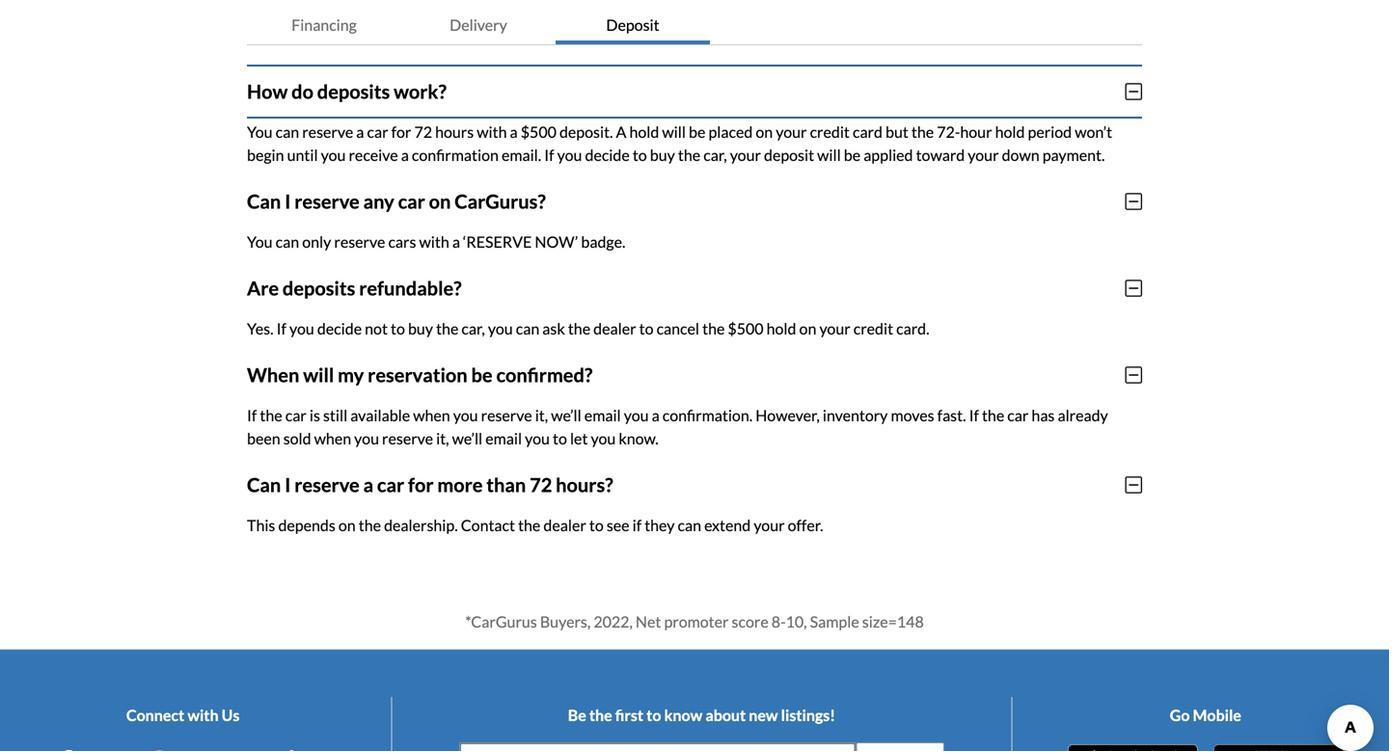 Task type: locate. For each thing, give the bounding box(es) containing it.
download on the app store image
[[1068, 745, 1199, 752]]

reserve up the depends
[[295, 474, 360, 497]]

0 vertical spatial you
[[247, 122, 273, 141]]

for for 72
[[391, 122, 411, 141]]

1 horizontal spatial will
[[662, 122, 686, 141]]

1 vertical spatial when
[[314, 429, 351, 448]]

if right email.
[[545, 146, 555, 164]]

you up 'begin'
[[247, 122, 273, 141]]

i inside dropdown button
[[285, 190, 291, 213]]

fast.
[[938, 406, 967, 425]]

your left offer.
[[754, 516, 785, 535]]

car, up when will my reservation be confirmed?
[[462, 319, 485, 338]]

dealer down hours?
[[544, 516, 587, 535]]

first
[[616, 706, 644, 725]]

reserve down 'confirmed?'
[[481, 406, 532, 425]]

you inside you can reserve a car for 72 hours with a $500 deposit. a hold will be placed on your credit card but the 72-hour hold period won't begin until you receive a confirmation email. if you decide to buy the car, your deposit will be applied toward your down payment.
[[247, 122, 273, 141]]

your down placed
[[730, 146, 761, 164]]

you for can
[[247, 232, 273, 251]]

1 horizontal spatial buy
[[650, 146, 675, 164]]

a left ''reserve'
[[452, 232, 460, 251]]

about
[[706, 706, 746, 725]]

0 horizontal spatial credit
[[810, 122, 850, 141]]

reserve
[[302, 122, 353, 141], [295, 190, 360, 213], [334, 232, 385, 251], [481, 406, 532, 425], [382, 429, 433, 448], [295, 474, 360, 497]]

0 horizontal spatial we'll
[[452, 429, 483, 448]]

dealer
[[594, 319, 637, 338], [544, 516, 587, 535]]

1 vertical spatial minus square image
[[1126, 279, 1143, 298]]

1 vertical spatial for
[[408, 474, 434, 497]]

on inside dropdown button
[[429, 190, 451, 213]]

0 horizontal spatial hold
[[630, 122, 659, 141]]

if right fast.
[[970, 406, 980, 425]]

2 vertical spatial with
[[188, 706, 219, 725]]

with right the cars
[[419, 232, 450, 251]]

us
[[222, 706, 240, 725]]

a up email.
[[510, 122, 518, 141]]

can up 'this'
[[247, 474, 281, 497]]

a
[[356, 122, 364, 141], [510, 122, 518, 141], [401, 146, 409, 164], [452, 232, 460, 251], [652, 406, 660, 425], [363, 474, 374, 497]]

begin
[[247, 146, 284, 164]]

when down still
[[314, 429, 351, 448]]

a
[[616, 122, 627, 141]]

0 horizontal spatial email
[[486, 429, 522, 448]]

1 can from the top
[[247, 190, 281, 213]]

until
[[287, 146, 318, 164]]

car for cargurus?
[[398, 190, 425, 213]]

can inside can i reserve a car for more than 72 hours? 'dropdown button'
[[247, 474, 281, 497]]

for up receive
[[391, 122, 411, 141]]

with left "us"
[[188, 706, 219, 725]]

deposit
[[607, 15, 660, 34]]

when will my reservation be confirmed?
[[247, 364, 593, 387]]

a down available
[[363, 474, 374, 497]]

buy
[[650, 146, 675, 164], [408, 319, 433, 338]]

1 vertical spatial minus square image
[[1126, 366, 1143, 385]]

new
[[749, 706, 778, 725]]

1 vertical spatial it,
[[436, 429, 449, 448]]

credit
[[810, 122, 850, 141], [854, 319, 894, 338]]

can inside can i reserve any car on cargurus? dropdown button
[[247, 190, 281, 213]]

will left 'my'
[[303, 364, 334, 387]]

0 vertical spatial we'll
[[551, 406, 582, 425]]

can
[[276, 122, 299, 141], [276, 232, 299, 251], [516, 319, 540, 338], [678, 516, 702, 535]]

2 horizontal spatial be
[[844, 146, 861, 164]]

are
[[247, 277, 279, 300]]

1 horizontal spatial when
[[413, 406, 450, 425]]

1 horizontal spatial be
[[689, 122, 706, 141]]

$500 down are deposits refundable? dropdown button
[[728, 319, 764, 338]]

can
[[247, 190, 281, 213], [247, 474, 281, 497]]

buy up can i reserve any car on cargurus? dropdown button
[[650, 146, 675, 164]]

0 vertical spatial car,
[[704, 146, 727, 164]]

it, down 'confirmed?'
[[535, 406, 548, 425]]

for inside you can reserve a car for 72 hours with a $500 deposit. a hold will be placed on your credit card but the 72-hour hold period won't begin until you receive a confirmation email. if you decide to buy the car, your deposit will be applied toward your down payment.
[[391, 122, 411, 141]]

buy inside you can reserve a car for 72 hours with a $500 deposit. a hold will be placed on your credit card but the 72-hour hold period won't begin until you receive a confirmation email. if you decide to buy the car, your deposit will be applied toward your down payment.
[[650, 146, 675, 164]]

2 can from the top
[[247, 474, 281, 497]]

yes.
[[247, 319, 274, 338]]

placed
[[709, 122, 753, 141]]

will right deposit
[[818, 146, 841, 164]]

1 vertical spatial email
[[486, 429, 522, 448]]

reservation
[[368, 364, 468, 387]]

72 left hours
[[414, 122, 432, 141]]

0 horizontal spatial when
[[314, 429, 351, 448]]

car inside you can reserve a car for 72 hours with a $500 deposit. a hold will be placed on your credit card but the 72-hour hold period won't begin until you receive a confirmation email. if you decide to buy the car, your deposit will be applied toward your down payment.
[[367, 122, 389, 141]]

credit left "card."
[[854, 319, 894, 338]]

email up the let
[[585, 406, 621, 425]]

a up know.
[[652, 406, 660, 425]]

2 vertical spatial minus square image
[[1126, 476, 1143, 495]]

moves
[[891, 406, 935, 425]]

0 horizontal spatial car,
[[462, 319, 485, 338]]

card
[[853, 122, 883, 141]]

1 horizontal spatial email
[[585, 406, 621, 425]]

now'
[[535, 232, 578, 251]]

i down until
[[285, 190, 291, 213]]

the up can i reserve any car on cargurus? dropdown button
[[678, 146, 701, 164]]

toward
[[916, 146, 965, 164]]

3 minus square image from the top
[[1126, 476, 1143, 495]]

for inside 'dropdown button'
[[408, 474, 434, 497]]

0 horizontal spatial it,
[[436, 429, 449, 448]]

2 you from the top
[[247, 232, 273, 251]]

not
[[365, 319, 388, 338]]

be left placed
[[689, 122, 706, 141]]

to inside if the car is still available when you reserve it, we'll email you a confirmation. however, inventory moves fast. if the car has already been sold when you reserve it, we'll email you to let you know.
[[553, 429, 567, 448]]

0 horizontal spatial dealer
[[544, 516, 587, 535]]

1 vertical spatial can
[[247, 474, 281, 497]]

0 vertical spatial minus square image
[[1126, 82, 1143, 101]]

0 vertical spatial will
[[662, 122, 686, 141]]

i up the depends
[[285, 474, 291, 497]]

decide
[[585, 146, 630, 164], [317, 319, 362, 338]]

car
[[367, 122, 389, 141], [398, 190, 425, 213], [285, 406, 307, 425], [1008, 406, 1029, 425], [377, 474, 405, 497]]

1 horizontal spatial 72
[[530, 474, 552, 497]]

you
[[247, 122, 273, 141], [247, 232, 273, 251]]

confirmation
[[412, 146, 499, 164]]

if
[[545, 146, 555, 164], [277, 319, 287, 338], [247, 406, 257, 425], [970, 406, 980, 425]]

confirmation.
[[663, 406, 753, 425]]

minus square image
[[1126, 192, 1143, 211], [1126, 366, 1143, 385], [1126, 476, 1143, 495]]

minus square image inside when will my reservation be confirmed? 'dropdown button'
[[1126, 366, 1143, 385]]

0 horizontal spatial will
[[303, 364, 334, 387]]

you right the let
[[591, 429, 616, 448]]

cancel
[[657, 319, 700, 338]]

be left 'confirmed?'
[[471, 364, 493, 387]]

2 minus square image from the top
[[1126, 279, 1143, 298]]

decide left not
[[317, 319, 362, 338]]

tab list containing financing
[[247, 6, 1143, 45]]

0 vertical spatial minus square image
[[1126, 192, 1143, 211]]

are deposits refundable? button
[[247, 261, 1143, 315]]

for for more
[[408, 474, 434, 497]]

minus square image
[[1126, 82, 1143, 101], [1126, 279, 1143, 298]]

0 vertical spatial 72
[[414, 122, 432, 141]]

with inside you can reserve a car for 72 hours with a $500 deposit. a hold will be placed on your credit card but the 72-hour hold period won't begin until you receive a confirmation email. if you decide to buy the car, your deposit will be applied toward your down payment.
[[477, 122, 507, 141]]

1 horizontal spatial decide
[[585, 146, 630, 164]]

email up than
[[486, 429, 522, 448]]

1 horizontal spatial $500
[[728, 319, 764, 338]]

2 horizontal spatial hold
[[996, 122, 1025, 141]]

2 vertical spatial be
[[471, 364, 493, 387]]

connect with us
[[126, 706, 240, 725]]

we'll up the more
[[452, 429, 483, 448]]

0 vertical spatial it,
[[535, 406, 548, 425]]

minus square image inside can i reserve any car on cargurus? dropdown button
[[1126, 192, 1143, 211]]

minus square image inside can i reserve a car for more than 72 hours? 'dropdown button'
[[1126, 476, 1143, 495]]

0 vertical spatial with
[[477, 122, 507, 141]]

decide down a
[[585, 146, 630, 164]]

1 vertical spatial 72
[[530, 474, 552, 497]]

0 vertical spatial $500
[[521, 122, 557, 141]]

car up dealership.
[[377, 474, 405, 497]]

the left dealership.
[[359, 516, 381, 535]]

2 horizontal spatial will
[[818, 146, 841, 164]]

0 vertical spatial buy
[[650, 146, 675, 164]]

1 vertical spatial i
[[285, 474, 291, 497]]

they
[[645, 516, 675, 535]]

i for can i reserve any car on cargurus?
[[285, 190, 291, 213]]

car inside dropdown button
[[398, 190, 425, 213]]

the right be
[[590, 706, 613, 725]]

a right receive
[[401, 146, 409, 164]]

2 i from the top
[[285, 474, 291, 497]]

1 minus square image from the top
[[1126, 82, 1143, 101]]

you can only reserve cars with a 'reserve now' badge.
[[247, 232, 626, 251]]

1 i from the top
[[285, 190, 291, 213]]

0 vertical spatial decide
[[585, 146, 630, 164]]

minus square image for are deposits refundable?
[[1126, 279, 1143, 298]]

1 horizontal spatial it,
[[535, 406, 548, 425]]

email.
[[502, 146, 542, 164]]

inventory
[[823, 406, 888, 425]]

minus square image inside the how do deposits work? dropdown button
[[1126, 82, 1143, 101]]

0 vertical spatial for
[[391, 122, 411, 141]]

reserve left the cars
[[334, 232, 385, 251]]

hold
[[630, 122, 659, 141], [996, 122, 1025, 141], [767, 319, 797, 338]]

0 vertical spatial deposits
[[317, 80, 390, 103]]

0 vertical spatial can
[[247, 190, 281, 213]]

if right yes.
[[277, 319, 287, 338]]

to right 'first'
[[647, 706, 662, 725]]

if the car is still available when you reserve it, we'll email you a confirmation. however, inventory moves fast. if the car has already been sold when you reserve it, we'll email you to let you know.
[[247, 406, 1109, 448]]

$500
[[521, 122, 557, 141], [728, 319, 764, 338]]

to up can i reserve any car on cargurus? dropdown button
[[633, 146, 647, 164]]

i inside 'dropdown button'
[[285, 474, 291, 497]]

reserve inside you can reserve a car for 72 hours with a $500 deposit. a hold will be placed on your credit card but the 72-hour hold period won't begin until you receive a confirmation email. if you decide to buy the car, your deposit will be applied toward your down payment.
[[302, 122, 353, 141]]

depends
[[278, 516, 336, 535]]

car right any on the top of the page
[[398, 190, 425, 213]]

for left the more
[[408, 474, 434, 497]]

when down when will my reservation be confirmed?
[[413, 406, 450, 425]]

you down deposit.
[[558, 146, 582, 164]]

any
[[363, 190, 395, 213]]

be inside 'dropdown button'
[[471, 364, 493, 387]]

0 horizontal spatial be
[[471, 364, 493, 387]]

0 horizontal spatial $500
[[521, 122, 557, 141]]

card.
[[897, 319, 930, 338]]

2 horizontal spatial with
[[477, 122, 507, 141]]

tab list
[[247, 6, 1143, 45]]

hold right a
[[630, 122, 659, 141]]

can i reserve any car on cargurus? button
[[247, 174, 1143, 229]]

when
[[413, 406, 450, 425], [314, 429, 351, 448]]

1 vertical spatial car,
[[462, 319, 485, 338]]

1 horizontal spatial car,
[[704, 146, 727, 164]]

to
[[633, 146, 647, 164], [391, 319, 405, 338], [640, 319, 654, 338], [553, 429, 567, 448], [590, 516, 604, 535], [647, 706, 662, 725]]

72-
[[937, 122, 961, 141]]

10,
[[786, 613, 807, 631]]

1 vertical spatial credit
[[854, 319, 894, 338]]

your
[[776, 122, 807, 141], [730, 146, 761, 164], [968, 146, 999, 164], [820, 319, 851, 338], [754, 516, 785, 535]]

hold up however,
[[767, 319, 797, 338]]

car, down placed
[[704, 146, 727, 164]]

credit inside you can reserve a car for 72 hours with a $500 deposit. a hold will be placed on your credit card but the 72-hour hold period won't begin until you receive a confirmation email. if you decide to buy the car, your deposit will be applied toward your down payment.
[[810, 122, 850, 141]]

available
[[351, 406, 410, 425]]

car,
[[704, 146, 727, 164], [462, 319, 485, 338]]

0 vertical spatial dealer
[[594, 319, 637, 338]]

yes. if you decide not to buy the car, you can ask the dealer to cancel the $500 hold on your credit card.
[[247, 319, 930, 338]]

0 horizontal spatial 72
[[414, 122, 432, 141]]

reserve up only
[[295, 190, 360, 213]]

1 vertical spatial deposits
[[283, 277, 355, 300]]

72 right than
[[530, 474, 552, 497]]

2022,
[[594, 613, 633, 631]]

1 vertical spatial decide
[[317, 319, 362, 338]]

buy down refundable? on the top
[[408, 319, 433, 338]]

hours?
[[556, 474, 613, 497]]

dealer right ask
[[594, 319, 637, 338]]

car left has
[[1008, 406, 1029, 425]]

we'll up the let
[[551, 406, 582, 425]]

on right placed
[[756, 122, 773, 141]]

2 vertical spatial will
[[303, 364, 334, 387]]

0 vertical spatial when
[[413, 406, 450, 425]]

reserve up until
[[302, 122, 353, 141]]

minus square image inside are deposits refundable? dropdown button
[[1126, 279, 1143, 298]]

can up until
[[276, 122, 299, 141]]

the right "cancel"
[[703, 319, 725, 338]]

car inside 'dropdown button'
[[377, 474, 405, 497]]

delivery tab
[[401, 6, 556, 44]]

can i reserve any car on cargurus?
[[247, 190, 546, 213]]

1 you from the top
[[247, 122, 273, 141]]

0 vertical spatial i
[[285, 190, 291, 213]]

car up receive
[[367, 122, 389, 141]]

you left ask
[[488, 319, 513, 338]]

with right hours
[[477, 122, 507, 141]]

0 vertical spatial credit
[[810, 122, 850, 141]]

1 horizontal spatial with
[[419, 232, 450, 251]]

can down 'begin'
[[247, 190, 281, 213]]

we'll
[[551, 406, 582, 425], [452, 429, 483, 448]]

1 vertical spatial be
[[844, 146, 861, 164]]

1 minus square image from the top
[[1126, 192, 1143, 211]]

the right ask
[[568, 319, 591, 338]]

will
[[662, 122, 686, 141], [818, 146, 841, 164], [303, 364, 334, 387]]

8-
[[772, 613, 786, 631]]

to left the let
[[553, 429, 567, 448]]

1 vertical spatial buy
[[408, 319, 433, 338]]

1 horizontal spatial dealer
[[594, 319, 637, 338]]

deposits
[[317, 80, 390, 103], [283, 277, 355, 300]]

be
[[689, 122, 706, 141], [844, 146, 861, 164], [471, 364, 493, 387]]

down
[[1002, 146, 1040, 164]]

offer.
[[788, 516, 824, 535]]

it, up "can i reserve a car for more than 72 hours?"
[[436, 429, 449, 448]]

1 vertical spatial you
[[247, 232, 273, 251]]

0 horizontal spatial decide
[[317, 319, 362, 338]]

1 vertical spatial will
[[818, 146, 841, 164]]

credit left "card"
[[810, 122, 850, 141]]

be down "card"
[[844, 146, 861, 164]]

deposits down only
[[283, 277, 355, 300]]

deposit.
[[560, 122, 613, 141]]

hold up down
[[996, 122, 1025, 141]]

$500 up email.
[[521, 122, 557, 141]]

deposits right do
[[317, 80, 390, 103]]

i for can i reserve a car for more than 72 hours?
[[285, 474, 291, 497]]

a inside 'dropdown button'
[[363, 474, 374, 497]]

you up are
[[247, 232, 273, 251]]

on up you can only reserve cars with a 'reserve now' badge.
[[429, 190, 451, 213]]

on
[[756, 122, 773, 141], [429, 190, 451, 213], [800, 319, 817, 338], [339, 516, 356, 535]]

2 minus square image from the top
[[1126, 366, 1143, 385]]

1 horizontal spatial credit
[[854, 319, 894, 338]]



Task type: describe. For each thing, give the bounding box(es) containing it.
work?
[[394, 80, 447, 103]]

payment.
[[1043, 146, 1105, 164]]

when
[[247, 364, 300, 387]]

on right the depends
[[339, 516, 356, 535]]

dealership.
[[384, 516, 458, 535]]

the right contact
[[518, 516, 541, 535]]

0 vertical spatial be
[[689, 122, 706, 141]]

buyers,
[[540, 613, 591, 631]]

go
[[1170, 706, 1190, 725]]

the up when will my reservation be confirmed?
[[436, 319, 459, 338]]

know
[[665, 706, 703, 725]]

your up deposit
[[776, 122, 807, 141]]

know.
[[619, 429, 659, 448]]

when will my reservation be confirmed? button
[[247, 348, 1143, 402]]

won't
[[1075, 122, 1113, 141]]

badge.
[[581, 232, 626, 251]]

can for can i reserve any car on cargurus?
[[247, 190, 281, 213]]

net
[[636, 613, 661, 631]]

been
[[247, 429, 280, 448]]

$500 inside you can reserve a car for 72 hours with a $500 deposit. a hold will be placed on your credit card but the 72-hour hold period won't begin until you receive a confirmation email. if you decide to buy the car, your deposit will be applied toward your down payment.
[[521, 122, 557, 141]]

Email Address email field
[[460, 744, 855, 752]]

promoter
[[664, 613, 729, 631]]

get it on google play image
[[1214, 745, 1344, 752]]

you down available
[[354, 429, 379, 448]]

72 inside you can reserve a car for 72 hours with a $500 deposit. a hold will be placed on your credit card but the 72-hour hold period won't begin until you receive a confirmation email. if you decide to buy the car, your deposit will be applied toward your down payment.
[[414, 122, 432, 141]]

you can reserve a car for 72 hours with a $500 deposit. a hold will be placed on your credit card but the 72-hour hold period won't begin until you receive a confirmation email. if you decide to buy the car, your deposit will be applied toward your down payment.
[[247, 122, 1113, 164]]

are deposits refundable?
[[247, 277, 462, 300]]

deposit tab
[[556, 6, 710, 44]]

0 horizontal spatial with
[[188, 706, 219, 725]]

see
[[607, 516, 630, 535]]

a up receive
[[356, 122, 364, 141]]

on up however,
[[800, 319, 817, 338]]

can inside you can reserve a car for 72 hours with a $500 deposit. a hold will be placed on your credit card but the 72-hour hold period won't begin until you receive a confirmation email. if you decide to buy the car, your deposit will be applied toward your down payment.
[[276, 122, 299, 141]]

but
[[886, 122, 909, 141]]

if up been
[[247, 406, 257, 425]]

you down when will my reservation be confirmed?
[[453, 406, 478, 425]]

extend
[[705, 516, 751, 535]]

let
[[570, 429, 588, 448]]

minus square image for cargurus?
[[1126, 192, 1143, 211]]

how do deposits work?
[[247, 80, 447, 103]]

1 horizontal spatial we'll
[[551, 406, 582, 425]]

1 vertical spatial we'll
[[452, 429, 483, 448]]

deposit
[[764, 146, 815, 164]]

72 inside can i reserve a car for more than 72 hours? 'dropdown button'
[[530, 474, 552, 497]]

you right until
[[321, 146, 346, 164]]

car left is
[[285, 406, 307, 425]]

confirmed?
[[497, 364, 593, 387]]

will inside when will my reservation be confirmed? 'dropdown button'
[[303, 364, 334, 387]]

can right they at the bottom of page
[[678, 516, 702, 535]]

to left "cancel"
[[640, 319, 654, 338]]

reserve inside dropdown button
[[295, 190, 360, 213]]

to left see
[[590, 516, 604, 535]]

sample
[[810, 613, 860, 631]]

if
[[633, 516, 642, 535]]

minus square image for how do deposits work?
[[1126, 82, 1143, 101]]

score
[[732, 613, 769, 631]]

is
[[310, 406, 320, 425]]

my
[[338, 364, 364, 387]]

already
[[1058, 406, 1109, 425]]

decide inside you can reserve a car for 72 hours with a $500 deposit. a hold will be placed on your credit card but the 72-hour hold period won't begin until you receive a confirmation email. if you decide to buy the car, your deposit will be applied toward your down payment.
[[585, 146, 630, 164]]

car, inside you can reserve a car for 72 hours with a $500 deposit. a hold will be placed on your credit card but the 72-hour hold period won't begin until you receive a confirmation email. if you decide to buy the car, your deposit will be applied toward your down payment.
[[704, 146, 727, 164]]

size=148
[[863, 613, 924, 631]]

if inside you can reserve a car for 72 hours with a $500 deposit. a hold will be placed on your credit card but the 72-hour hold period won't begin until you receive a confirmation email. if you decide to buy the car, your deposit will be applied toward your down payment.
[[545, 146, 555, 164]]

can left ask
[[516, 319, 540, 338]]

receive
[[349, 146, 398, 164]]

on inside you can reserve a car for 72 hours with a $500 deposit. a hold will be placed on your credit card but the 72-hour hold period won't begin until you receive a confirmation email. if you decide to buy the car, your deposit will be applied toward your down payment.
[[756, 122, 773, 141]]

financing
[[292, 15, 357, 34]]

deposits inside dropdown button
[[317, 80, 390, 103]]

hour
[[961, 122, 993, 141]]

car for 72
[[367, 122, 389, 141]]

go mobile
[[1170, 706, 1242, 725]]

contact
[[461, 516, 515, 535]]

minus square image for more
[[1126, 476, 1143, 495]]

applied
[[864, 146, 914, 164]]

this depends on the dealership. contact the dealer to see if they can extend your offer.
[[247, 516, 824, 535]]

car for more
[[377, 474, 405, 497]]

1 vertical spatial $500
[[728, 319, 764, 338]]

reserve down available
[[382, 429, 433, 448]]

hours
[[435, 122, 474, 141]]

sold
[[283, 429, 311, 448]]

how
[[247, 80, 288, 103]]

ask
[[543, 319, 565, 338]]

you left the let
[[525, 429, 550, 448]]

deposits inside dropdown button
[[283, 277, 355, 300]]

period
[[1028, 122, 1072, 141]]

you for how
[[247, 122, 273, 141]]

1 horizontal spatial hold
[[767, 319, 797, 338]]

*cargurus buyers, 2022, net promoter score 8-10, sample size=148
[[465, 613, 924, 631]]

your left "card."
[[820, 319, 851, 338]]

reserve inside 'dropdown button'
[[295, 474, 360, 497]]

delivery
[[450, 15, 507, 34]]

still
[[323, 406, 348, 425]]

mobile
[[1193, 706, 1242, 725]]

you up know.
[[624, 406, 649, 425]]

can i reserve a car for more than 72 hours? button
[[247, 458, 1143, 512]]

the right fast.
[[982, 406, 1005, 425]]

1 vertical spatial with
[[419, 232, 450, 251]]

can i reserve a car for more than 72 hours?
[[247, 474, 613, 497]]

be the first to know about new listings!
[[568, 706, 836, 725]]

financing tab
[[247, 6, 401, 44]]

this
[[247, 516, 275, 535]]

than
[[487, 474, 526, 497]]

*cargurus
[[465, 613, 537, 631]]

how do deposits work? button
[[247, 64, 1143, 119]]

listings!
[[781, 706, 836, 725]]

cars
[[388, 232, 416, 251]]

connect
[[126, 706, 185, 725]]

a inside if the car is still available when you reserve it, we'll email you a confirmation. however, inventory moves fast. if the car has already been sold when you reserve it, we'll email you to let you know.
[[652, 406, 660, 425]]

your down hour
[[968, 146, 999, 164]]

the right but
[[912, 122, 934, 141]]

to right not
[[391, 319, 405, 338]]

you right yes.
[[290, 319, 314, 338]]

cargurus?
[[455, 190, 546, 213]]

do
[[292, 80, 314, 103]]

has
[[1032, 406, 1055, 425]]

0 horizontal spatial buy
[[408, 319, 433, 338]]

however,
[[756, 406, 820, 425]]

more
[[438, 474, 483, 497]]

0 vertical spatial email
[[585, 406, 621, 425]]

the up been
[[260, 406, 282, 425]]

can left only
[[276, 232, 299, 251]]

1 vertical spatial dealer
[[544, 516, 587, 535]]

to inside you can reserve a car for 72 hours with a $500 deposit. a hold will be placed on your credit card but the 72-hour hold period won't begin until you receive a confirmation email. if you decide to buy the car, your deposit will be applied toward your down payment.
[[633, 146, 647, 164]]

can for can i reserve a car for more than 72 hours?
[[247, 474, 281, 497]]

only
[[302, 232, 331, 251]]



Task type: vqa. For each thing, say whether or not it's contained in the screenshot.
size=148 on the right of the page
yes



